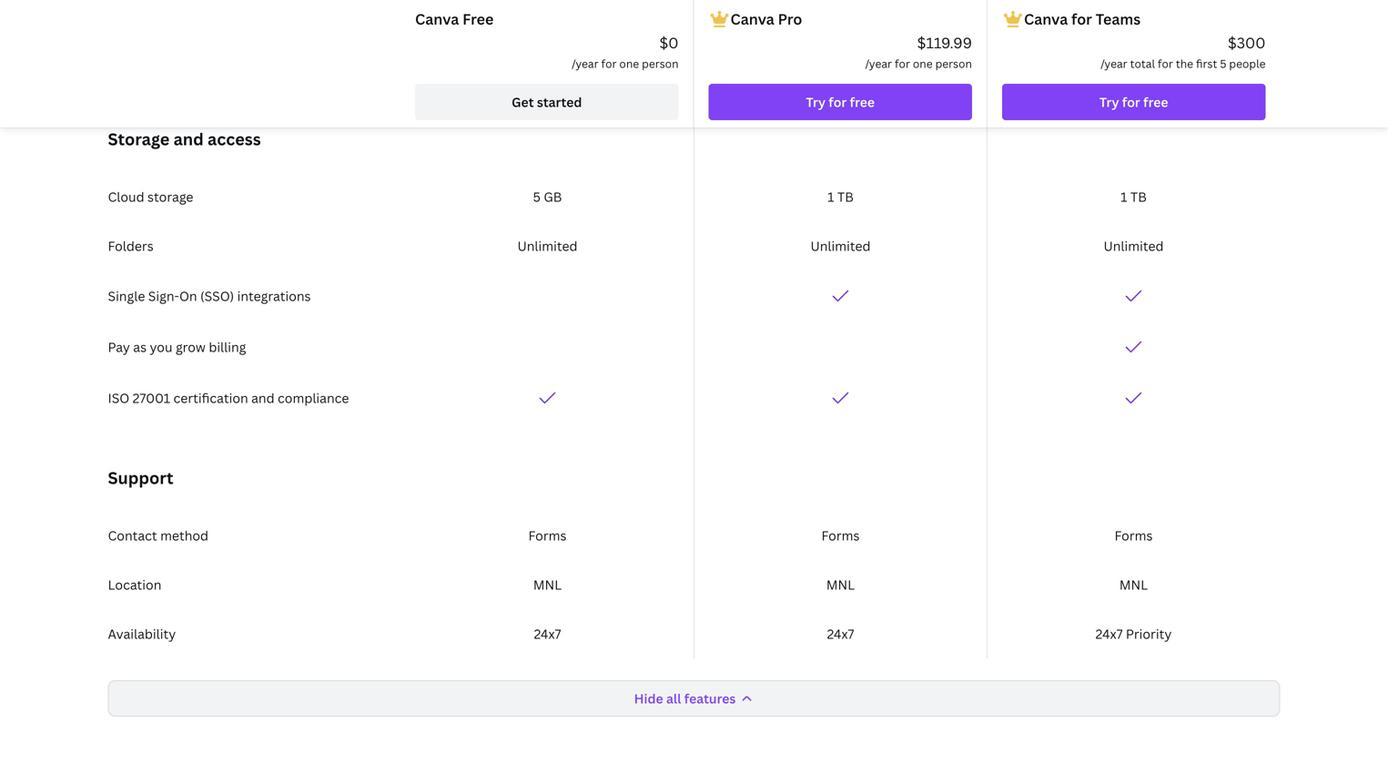 Task type: locate. For each thing, give the bounding box(es) containing it.
2 try for free from the left
[[1100, 93, 1169, 111]]

1 horizontal spatial 24x7
[[828, 625, 855, 643]]

0 horizontal spatial free
[[850, 93, 875, 111]]

0 horizontal spatial canva
[[415, 9, 459, 29]]

free down total
[[1144, 93, 1169, 111]]

0 horizontal spatial forms
[[529, 527, 567, 544]]

2 tb from the left
[[1131, 188, 1147, 205]]

$0 /year for one person
[[572, 33, 679, 71]]

/year inside $300 /year total for the first 5 people
[[1101, 56, 1128, 71]]

certification
[[174, 389, 248, 407]]

1 1 tb from the left
[[828, 188, 854, 205]]

on
[[179, 287, 197, 305]]

2 horizontal spatial forms
[[1115, 527, 1154, 544]]

/year
[[572, 56, 599, 71], [866, 56, 893, 71], [1101, 56, 1128, 71]]

2 24x7 from the left
[[828, 625, 855, 643]]

iso
[[108, 389, 130, 407]]

/year inside '$0 /year for one person'
[[572, 56, 599, 71]]

1 horizontal spatial 1
[[1121, 188, 1128, 205]]

0 horizontal spatial 1 tb
[[828, 188, 854, 205]]

0 horizontal spatial tb
[[838, 188, 854, 205]]

2 /year from the left
[[866, 56, 893, 71]]

5
[[1221, 56, 1227, 71], [533, 188, 541, 205]]

free
[[850, 93, 875, 111], [1144, 93, 1169, 111]]

0 horizontal spatial person
[[642, 56, 679, 71]]

hide all features
[[634, 690, 736, 707]]

1 tb
[[828, 188, 854, 205], [1121, 188, 1147, 205]]

2 person from the left
[[936, 56, 973, 71]]

1 person from the left
[[642, 56, 679, 71]]

the
[[1177, 56, 1194, 71]]

one
[[620, 56, 640, 71], [913, 56, 933, 71]]

5 left gb
[[533, 188, 541, 205]]

for
[[1072, 9, 1093, 29], [602, 56, 617, 71], [895, 56, 911, 71], [1158, 56, 1174, 71], [829, 93, 847, 111], [1123, 93, 1141, 111]]

1 horizontal spatial one
[[913, 56, 933, 71]]

try for for
[[1100, 93, 1120, 111]]

try for free button for canva pro
[[709, 84, 973, 120]]

person
[[642, 56, 679, 71], [936, 56, 973, 71]]

integrations
[[237, 287, 311, 305]]

1 horizontal spatial tb
[[1131, 188, 1147, 205]]

1 vertical spatial 5
[[533, 188, 541, 205]]

1 1 from the left
[[828, 188, 835, 205]]

2 canva from the left
[[731, 9, 775, 29]]

0 horizontal spatial 1
[[828, 188, 835, 205]]

/year inside $119.99 /year for one person
[[866, 56, 893, 71]]

1 horizontal spatial try for free
[[1100, 93, 1169, 111]]

single sign-on (sso) integrations
[[108, 287, 311, 305]]

free
[[463, 9, 494, 29]]

2 horizontal spatial mnl
[[1120, 576, 1149, 593]]

one up get started button
[[620, 56, 640, 71]]

2 horizontal spatial /year
[[1101, 56, 1128, 71]]

1 horizontal spatial mnl
[[827, 576, 855, 593]]

canva left teams
[[1025, 9, 1069, 29]]

one inside '$0 /year for one person'
[[620, 56, 640, 71]]

tb
[[838, 188, 854, 205], [1131, 188, 1147, 205]]

$300 /year total for the first 5 people
[[1101, 33, 1266, 71]]

canva for canva free
[[415, 9, 459, 29]]

person down $119.99 at the top
[[936, 56, 973, 71]]

0 horizontal spatial /year
[[572, 56, 599, 71]]

2 1 from the left
[[1121, 188, 1128, 205]]

one for $119.99
[[913, 56, 933, 71]]

one down $119.99 at the top
[[913, 56, 933, 71]]

2 try for free button from the left
[[1003, 84, 1266, 120]]

2 horizontal spatial 24x7
[[1096, 625, 1123, 643]]

24x7
[[534, 625, 561, 643], [828, 625, 855, 643], [1096, 625, 1123, 643]]

3 unlimited from the left
[[1104, 237, 1165, 255]]

2 try from the left
[[1100, 93, 1120, 111]]

/year for $300
[[1101, 56, 1128, 71]]

try for free button
[[709, 84, 973, 120], [1003, 84, 1266, 120]]

1 horizontal spatial canva
[[731, 9, 775, 29]]

2 one from the left
[[913, 56, 933, 71]]

for inside $300 /year total for the first 5 people
[[1158, 56, 1174, 71]]

1 horizontal spatial 5
[[1221, 56, 1227, 71]]

person inside '$0 /year for one person'
[[642, 56, 679, 71]]

access
[[208, 128, 261, 150]]

1 24x7 from the left
[[534, 625, 561, 643]]

1 canva from the left
[[415, 9, 459, 29]]

0 horizontal spatial mnl
[[534, 576, 562, 593]]

try for free
[[806, 93, 875, 111], [1100, 93, 1169, 111]]

0 horizontal spatial and
[[174, 128, 204, 150]]

canva
[[415, 9, 459, 29], [731, 9, 775, 29], [1025, 9, 1069, 29]]

3 mnl from the left
[[1120, 576, 1149, 593]]

1 horizontal spatial try for free button
[[1003, 84, 1266, 120]]

2 free from the left
[[1144, 93, 1169, 111]]

5 right the first
[[1221, 56, 1227, 71]]

try for pro
[[806, 93, 826, 111]]

hide
[[634, 690, 664, 707]]

one for $0
[[620, 56, 640, 71]]

2 horizontal spatial unlimited
[[1104, 237, 1165, 255]]

1
[[828, 188, 835, 205], [1121, 188, 1128, 205]]

3 /year from the left
[[1101, 56, 1128, 71]]

2 horizontal spatial canva
[[1025, 9, 1069, 29]]

0 horizontal spatial one
[[620, 56, 640, 71]]

storage
[[148, 188, 194, 205]]

1 free from the left
[[850, 93, 875, 111]]

unlimited
[[518, 237, 578, 255], [811, 237, 871, 255], [1104, 237, 1165, 255]]

cloud
[[108, 188, 144, 205]]

folders
[[108, 237, 154, 255]]

1 try for free button from the left
[[709, 84, 973, 120]]

sign-
[[148, 287, 179, 305]]

0 horizontal spatial try for free
[[806, 93, 875, 111]]

person down '$0'
[[642, 56, 679, 71]]

for inside '$0 /year for one person'
[[602, 56, 617, 71]]

and left compliance
[[251, 389, 275, 407]]

storage and access
[[108, 128, 261, 150]]

try
[[806, 93, 826, 111], [1100, 93, 1120, 111]]

and left access
[[174, 128, 204, 150]]

3 canva from the left
[[1025, 9, 1069, 29]]

mnl
[[534, 576, 562, 593], [827, 576, 855, 593], [1120, 576, 1149, 593]]

1 horizontal spatial free
[[1144, 93, 1169, 111]]

0 horizontal spatial try
[[806, 93, 826, 111]]

first
[[1197, 56, 1218, 71]]

1 /year from the left
[[572, 56, 599, 71]]

canva pro
[[731, 9, 803, 29]]

storage
[[108, 128, 170, 150]]

forms
[[529, 527, 567, 544], [822, 527, 860, 544], [1115, 527, 1154, 544]]

person inside $119.99 /year for one person
[[936, 56, 973, 71]]

canva left free
[[415, 9, 459, 29]]

0 horizontal spatial 24x7
[[534, 625, 561, 643]]

support
[[108, 467, 174, 489]]

0 horizontal spatial unlimited
[[518, 237, 578, 255]]

1 horizontal spatial try
[[1100, 93, 1120, 111]]

1 horizontal spatial person
[[936, 56, 973, 71]]

1 try from the left
[[806, 93, 826, 111]]

5 gb
[[533, 188, 562, 205]]

0 horizontal spatial try for free button
[[709, 84, 973, 120]]

$0
[[660, 33, 679, 52]]

method
[[160, 527, 209, 544]]

$119.99
[[918, 33, 973, 52]]

pay as you grow billing
[[108, 338, 246, 356]]

1 horizontal spatial /year
[[866, 56, 893, 71]]

canva left pro
[[731, 9, 775, 29]]

started
[[537, 93, 582, 111]]

$300
[[1229, 33, 1266, 52]]

1 try for free from the left
[[806, 93, 875, 111]]

3 forms from the left
[[1115, 527, 1154, 544]]

free down $119.99 /year for one person
[[850, 93, 875, 111]]

1 horizontal spatial 1 tb
[[1121, 188, 1147, 205]]

1 vertical spatial and
[[251, 389, 275, 407]]

hide all features button
[[108, 680, 1281, 717]]

1 horizontal spatial forms
[[822, 527, 860, 544]]

1 one from the left
[[620, 56, 640, 71]]

pro
[[778, 9, 803, 29]]

and
[[174, 128, 204, 150], [251, 389, 275, 407]]

0 vertical spatial 5
[[1221, 56, 1227, 71]]

/year for $0
[[572, 56, 599, 71]]

cloud storage
[[108, 188, 194, 205]]

priority
[[1127, 625, 1173, 643]]

contact method
[[108, 527, 209, 544]]

1 horizontal spatial unlimited
[[811, 237, 871, 255]]

one inside $119.99 /year for one person
[[913, 56, 933, 71]]



Task type: describe. For each thing, give the bounding box(es) containing it.
0 horizontal spatial 5
[[533, 188, 541, 205]]

get started button
[[415, 84, 679, 120]]

person for $0
[[642, 56, 679, 71]]

all
[[667, 690, 682, 707]]

grow
[[176, 338, 206, 356]]

as
[[133, 338, 147, 356]]

free for $119.99
[[850, 93, 875, 111]]

1 tb from the left
[[838, 188, 854, 205]]

try for free button for canva for teams
[[1003, 84, 1266, 120]]

2 unlimited from the left
[[811, 237, 871, 255]]

1 forms from the left
[[529, 527, 567, 544]]

5 inside $300 /year total for the first 5 people
[[1221, 56, 1227, 71]]

2 mnl from the left
[[827, 576, 855, 593]]

canva for canva pro
[[731, 9, 775, 29]]

single
[[108, 287, 145, 305]]

free for $300
[[1144, 93, 1169, 111]]

try for free for canva pro
[[806, 93, 875, 111]]

1 unlimited from the left
[[518, 237, 578, 255]]

person for $119.99
[[936, 56, 973, 71]]

for inside $119.99 /year for one person
[[895, 56, 911, 71]]

billing
[[209, 338, 246, 356]]

24x7 priority
[[1096, 625, 1173, 643]]

contact
[[108, 527, 157, 544]]

/year for $119.99
[[866, 56, 893, 71]]

get started
[[512, 93, 582, 111]]

2 forms from the left
[[822, 527, 860, 544]]

try for free for canva for teams
[[1100, 93, 1169, 111]]

canva free
[[415, 9, 494, 29]]

pay
[[108, 338, 130, 356]]

compliance
[[278, 389, 349, 407]]

availability
[[108, 625, 176, 643]]

2 1 tb from the left
[[1121, 188, 1147, 205]]

features
[[685, 690, 736, 707]]

1 horizontal spatial and
[[251, 389, 275, 407]]

3 24x7 from the left
[[1096, 625, 1123, 643]]

you
[[150, 338, 173, 356]]

(sso)
[[200, 287, 234, 305]]

people
[[1230, 56, 1266, 71]]

canva for canva for teams
[[1025, 9, 1069, 29]]

total
[[1131, 56, 1156, 71]]

$119.99 /year for one person
[[866, 33, 973, 71]]

canva for teams
[[1025, 9, 1141, 29]]

iso 27001 certification and compliance
[[108, 389, 349, 407]]

1 mnl from the left
[[534, 576, 562, 593]]

27001
[[133, 389, 170, 407]]

get
[[512, 93, 534, 111]]

teams
[[1096, 9, 1141, 29]]

0 vertical spatial and
[[174, 128, 204, 150]]

gb
[[544, 188, 562, 205]]

location
[[108, 576, 162, 593]]



Task type: vqa. For each thing, say whether or not it's contained in the screenshot.


